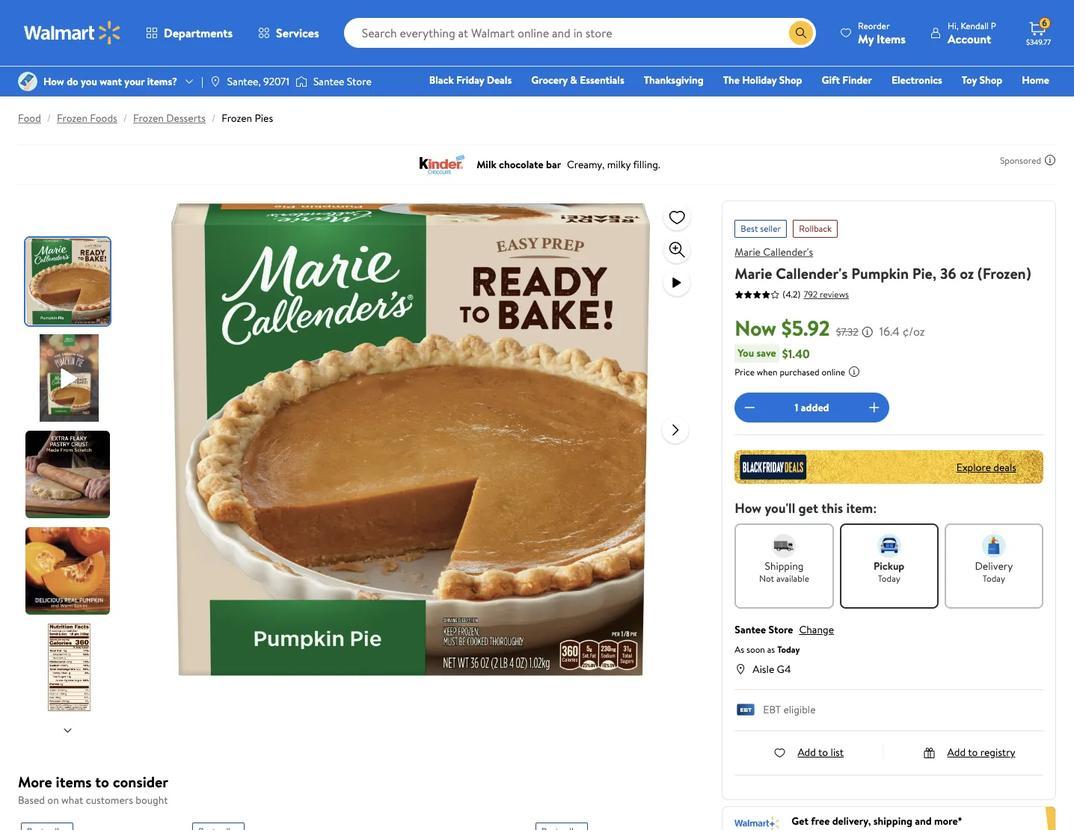 Task type: locate. For each thing, give the bounding box(es) containing it.
frozen left desserts
[[133, 111, 164, 126]]

how
[[43, 74, 64, 89], [735, 499, 762, 518]]

$7.32
[[837, 325, 859, 340]]

0 vertical spatial santee
[[314, 74, 345, 89]]

1 vertical spatial marie
[[735, 263, 773, 284]]

792
[[804, 288, 818, 301]]

essentials
[[580, 73, 625, 88]]

grocery & essentials
[[532, 73, 625, 88]]

search icon image
[[796, 27, 808, 39]]

1 horizontal spatial shop
[[980, 73, 1003, 88]]

0 horizontal spatial frozen
[[57, 111, 88, 126]]

shop right holiday
[[780, 73, 803, 88]]

g4
[[777, 662, 791, 677]]

shop right toy
[[980, 73, 1003, 88]]

decrease quantity marie callender's pumpkin pie, 36 oz (frozen), current quantity 1 image
[[741, 399, 759, 417]]

departments button
[[133, 15, 246, 51]]

1 vertical spatial santee
[[735, 623, 767, 638]]

3 frozen from the left
[[222, 111, 252, 126]]

how left "do" at the left of page
[[43, 74, 64, 89]]

1 add from the left
[[798, 745, 817, 760]]

friday
[[457, 73, 485, 88]]

price
[[735, 366, 755, 379]]

 image
[[296, 74, 308, 89]]

items
[[877, 30, 906, 47]]

learn more about strikethrough prices image
[[862, 326, 874, 338]]

frozen left pies
[[222, 111, 252, 126]]

2 horizontal spatial frozen
[[222, 111, 252, 126]]

0 horizontal spatial  image
[[18, 72, 37, 91]]

best
[[741, 222, 759, 235]]

callender's down seller
[[764, 245, 814, 260]]

0 vertical spatial marie
[[735, 245, 761, 260]]

what
[[61, 793, 83, 808]]

1 horizontal spatial to
[[819, 745, 829, 760]]

explore deals link
[[951, 454, 1023, 481]]

price when purchased online
[[735, 366, 846, 379]]

zoom image modal image
[[669, 241, 687, 259]]

 image for how do you want your items?
[[18, 72, 37, 91]]

to for list
[[819, 745, 829, 760]]

add left registry
[[948, 745, 966, 760]]

santee right 92071
[[314, 74, 345, 89]]

walmart+ link
[[999, 93, 1057, 109]]

toy shop link
[[956, 72, 1010, 88]]

intent image for delivery image
[[983, 534, 1007, 558]]

santee store
[[314, 74, 372, 89]]

eligible
[[784, 703, 816, 718]]

/ right food link
[[47, 111, 51, 126]]

foods
[[90, 111, 117, 126]]

walmart image
[[24, 21, 121, 45]]

(4.2) 792 reviews
[[783, 288, 850, 301]]

p
[[992, 19, 997, 32]]

1 horizontal spatial /
[[123, 111, 127, 126]]

0 vertical spatial how
[[43, 74, 64, 89]]

next image image
[[62, 725, 74, 737]]

1 horizontal spatial  image
[[209, 76, 221, 88]]

black
[[429, 73, 454, 88]]

online
[[822, 366, 846, 379]]

1 vertical spatial how
[[735, 499, 762, 518]]

deals
[[994, 460, 1017, 475]]

2 horizontal spatial today
[[983, 573, 1006, 585]]

today down the "intent image for delivery"
[[983, 573, 1006, 585]]

toy shop
[[962, 73, 1003, 88]]

santee for santee store
[[314, 74, 345, 89]]

2 horizontal spatial to
[[969, 745, 979, 760]]

$349.77
[[1027, 37, 1052, 47]]

gift finder
[[822, 73, 873, 88]]

2 add from the left
[[948, 745, 966, 760]]

marie callender's pumpkin pie, 36 oz (frozen) - image 4 of 8 image
[[25, 528, 113, 615]]

3 / from the left
[[212, 111, 216, 126]]

marie callender's pumpkin pie, 36 oz (frozen) - image 5 of 8 image
[[25, 624, 113, 712]]

santee,
[[227, 74, 261, 89]]

0 horizontal spatial today
[[778, 644, 800, 656]]

0 horizontal spatial how
[[43, 74, 64, 89]]

2 shop from the left
[[980, 73, 1003, 88]]

/
[[47, 111, 51, 126], [123, 111, 127, 126], [212, 111, 216, 126]]

0 vertical spatial callender's
[[764, 245, 814, 260]]

walmart plus image
[[735, 814, 780, 831]]

based
[[18, 793, 45, 808]]

santee up "soon"
[[735, 623, 767, 638]]

to
[[819, 745, 829, 760], [969, 745, 979, 760], [95, 772, 109, 793]]

how left you'll
[[735, 499, 762, 518]]

purchased
[[780, 366, 820, 379]]

you
[[81, 74, 97, 89]]

 image up food link
[[18, 72, 37, 91]]

1 horizontal spatial today
[[878, 573, 901, 585]]

shop
[[780, 73, 803, 88], [980, 73, 1003, 88]]

black friday deals link
[[423, 72, 519, 88]]

callender's up 792
[[776, 263, 848, 284]]

store inside santee store change as soon as today
[[769, 623, 794, 638]]

store for santee store change as soon as today
[[769, 623, 794, 638]]

to left registry
[[969, 745, 979, 760]]

departments
[[164, 25, 233, 41]]

0 horizontal spatial santee
[[314, 74, 345, 89]]

ad disclaimer and feedback for skylinedisplayad image
[[1045, 154, 1057, 166]]

0 horizontal spatial /
[[47, 111, 51, 126]]

store for santee store
[[347, 74, 372, 89]]

0 vertical spatial store
[[347, 74, 372, 89]]

marie down best
[[735, 245, 761, 260]]

home
[[1023, 73, 1050, 88]]

ebt
[[764, 703, 781, 718]]

list
[[831, 745, 844, 760]]

1 vertical spatial store
[[769, 623, 794, 638]]

0 horizontal spatial add
[[798, 745, 817, 760]]

1 horizontal spatial frozen
[[133, 111, 164, 126]]

today for delivery
[[983, 573, 1006, 585]]

0 horizontal spatial to
[[95, 772, 109, 793]]

to left list
[[819, 745, 829, 760]]

 image
[[18, 72, 37, 91], [209, 76, 221, 88]]

get
[[799, 499, 819, 518]]

today right as on the bottom right of page
[[778, 644, 800, 656]]

grocery
[[532, 73, 568, 88]]

2 horizontal spatial /
[[212, 111, 216, 126]]

shipping
[[765, 559, 804, 574]]

sponsored
[[1001, 154, 1042, 167]]

account
[[948, 30, 992, 47]]

marie callender's pumpkin pie, 36 oz (frozen) - image 3 of 8 image
[[25, 431, 113, 519]]

frozen left foods
[[57, 111, 88, 126]]

0 horizontal spatial store
[[347, 74, 372, 89]]

hi,
[[948, 19, 959, 32]]

to for registry
[[969, 745, 979, 760]]

best seller
[[741, 222, 782, 235]]

add for add to list
[[798, 745, 817, 760]]

1 horizontal spatial how
[[735, 499, 762, 518]]

registry
[[981, 745, 1016, 760]]

one debit
[[935, 94, 986, 109]]

pie,
[[913, 263, 937, 284]]

 image right |
[[209, 76, 221, 88]]

today inside delivery today
[[983, 573, 1006, 585]]

1 / from the left
[[47, 111, 51, 126]]

santee inside santee store change as soon as today
[[735, 623, 767, 638]]

you'll
[[765, 499, 796, 518]]

next media item image
[[667, 421, 685, 439]]

0 horizontal spatial shop
[[780, 73, 803, 88]]

save
[[757, 346, 777, 361]]

to inside more items to consider based on what customers bought
[[95, 772, 109, 793]]

1 shop from the left
[[780, 73, 803, 88]]

marie callender's pumpkin pie, 36 oz (frozen) image
[[172, 201, 651, 680]]

the
[[724, 73, 740, 88]]

reorder
[[859, 19, 890, 32]]

callender's
[[764, 245, 814, 260], [776, 263, 848, 284]]

santee for santee store change as soon as today
[[735, 623, 767, 638]]

/ right foods
[[123, 111, 127, 126]]

1 horizontal spatial add
[[948, 745, 966, 760]]

home fashion
[[824, 73, 1050, 109]]

how you'll get this item:
[[735, 499, 877, 518]]

view video image
[[669, 274, 687, 292]]

shipping not available
[[760, 559, 810, 585]]

1 horizontal spatial santee
[[735, 623, 767, 638]]

today down intent image for pickup
[[878, 573, 901, 585]]

marie down marie callender's link in the right of the page
[[735, 263, 773, 284]]

intent image for shipping image
[[773, 534, 797, 558]]

more*
[[935, 814, 963, 829]]

frozen
[[57, 111, 88, 126], [133, 111, 164, 126], [222, 111, 252, 126]]

add left list
[[798, 745, 817, 760]]

oz
[[960, 263, 975, 284]]

792 reviews link
[[801, 288, 850, 301]]

frozen foods link
[[57, 111, 117, 126]]

toy
[[962, 73, 978, 88]]

1 horizontal spatial store
[[769, 623, 794, 638]]

/ right desserts
[[212, 111, 216, 126]]

today inside pickup today
[[878, 573, 901, 585]]

pickup
[[874, 559, 905, 574]]

item:
[[847, 499, 877, 518]]

intent image for pickup image
[[878, 534, 902, 558]]

today for pickup
[[878, 573, 901, 585]]

how for how you'll get this item:
[[735, 499, 762, 518]]

to up the customers
[[95, 772, 109, 793]]

registry link
[[871, 93, 923, 109]]



Task type: vqa. For each thing, say whether or not it's contained in the screenshot.
Small
no



Task type: describe. For each thing, give the bounding box(es) containing it.
customers
[[86, 793, 133, 808]]

the holiday shop
[[724, 73, 803, 88]]

my
[[859, 30, 874, 47]]

food
[[18, 111, 41, 126]]

electronics link
[[885, 72, 950, 88]]

delivery today
[[976, 559, 1014, 585]]

2 frozen from the left
[[133, 111, 164, 126]]

ebt image
[[735, 704, 758, 719]]

add to favorites list, marie callender's pumpkin pie, 36 oz (frozen) image
[[669, 208, 687, 226]]

as
[[768, 644, 776, 656]]

black friday deals image
[[735, 451, 1044, 484]]

items?
[[147, 74, 177, 89]]

(4.2)
[[783, 288, 801, 301]]

2 marie from the top
[[735, 263, 773, 284]]

(frozen)
[[978, 263, 1032, 284]]

16.4
[[880, 323, 900, 340]]

how for how do you want your items?
[[43, 74, 64, 89]]

registry
[[878, 94, 916, 109]]

desserts
[[166, 111, 206, 126]]

shop inside "link"
[[980, 73, 1003, 88]]

$1.40
[[783, 345, 810, 362]]

delivery,
[[833, 814, 872, 829]]

finder
[[843, 73, 873, 88]]

marie callender's pumpkin pie, 36 oz (frozen) - image 1 of 8 image
[[25, 238, 113, 326]]

pumpkin
[[852, 263, 909, 284]]

when
[[757, 366, 778, 379]]

services
[[276, 25, 319, 41]]

deals
[[487, 73, 512, 88]]

delivery
[[976, 559, 1014, 574]]

more
[[18, 772, 52, 793]]

1 marie from the top
[[735, 245, 761, 260]]

marie callender's marie callender's pumpkin pie, 36 oz (frozen)
[[735, 245, 1032, 284]]

seller
[[761, 222, 782, 235]]

and
[[916, 814, 932, 829]]

santee, 92071
[[227, 74, 290, 89]]

aisle
[[753, 662, 775, 677]]

add to registry button
[[924, 745, 1016, 760]]

explore
[[957, 460, 992, 475]]

on
[[47, 793, 59, 808]]

bought
[[136, 793, 168, 808]]

1
[[795, 400, 799, 415]]

thanksgiving link
[[637, 72, 711, 88]]

food / frozen foods / frozen desserts / frozen pies
[[18, 111, 273, 126]]

more items to consider based on what customers bought
[[18, 772, 168, 808]]

gift finder link
[[816, 72, 879, 88]]

now
[[735, 314, 777, 343]]

1 frozen from the left
[[57, 111, 88, 126]]

36
[[941, 263, 957, 284]]

reviews
[[820, 288, 850, 301]]

aisle g4
[[753, 662, 791, 677]]

marie callender's pumpkin pie, 36 oz (frozen) - image 2 of 8 image
[[25, 335, 113, 422]]

frozen desserts link
[[133, 111, 206, 126]]

2 / from the left
[[123, 111, 127, 126]]

$5.92
[[782, 314, 831, 343]]

1  added
[[795, 400, 830, 415]]

how do you want your items?
[[43, 74, 177, 89]]

6 $349.77
[[1027, 17, 1052, 47]]

today inside santee store change as soon as today
[[778, 644, 800, 656]]

 image for santee, 92071
[[209, 76, 221, 88]]

add for add to registry
[[948, 745, 966, 760]]

change
[[800, 623, 835, 638]]

Search search field
[[344, 18, 817, 48]]

6
[[1043, 17, 1048, 29]]

thanksgiving
[[644, 73, 704, 88]]

marie callender's link
[[735, 245, 814, 260]]

home link
[[1016, 72, 1057, 88]]

as
[[735, 644, 745, 656]]

gift
[[822, 73, 841, 88]]

available
[[777, 573, 810, 585]]

|
[[201, 74, 203, 89]]

explore deals
[[957, 460, 1017, 475]]

now $5.92
[[735, 314, 831, 343]]

shipping
[[874, 814, 913, 829]]

hi, kendall p account
[[948, 19, 997, 47]]

services button
[[246, 15, 332, 51]]

want
[[100, 74, 122, 89]]

the holiday shop link
[[717, 72, 810, 88]]

food link
[[18, 111, 41, 126]]

1 vertical spatial callender's
[[776, 263, 848, 284]]

change button
[[800, 623, 835, 638]]

electronics
[[892, 73, 943, 88]]

reorder my items
[[859, 19, 906, 47]]

black friday deals
[[429, 73, 512, 88]]

holiday
[[743, 73, 777, 88]]

92071
[[264, 74, 290, 89]]

fashion link
[[817, 93, 865, 109]]

ebt eligible
[[764, 703, 816, 718]]

do
[[67, 74, 78, 89]]

&
[[571, 73, 578, 88]]

increase quantity marie callender's pumpkin pie, 36 oz (frozen), current quantity 1 image
[[866, 399, 884, 417]]

one debit link
[[929, 93, 993, 109]]

get free delivery, shipping and more*
[[792, 814, 963, 829]]

legal information image
[[849, 366, 861, 378]]

add to registry
[[948, 745, 1016, 760]]

pickup today
[[874, 559, 905, 585]]

kendall
[[961, 19, 989, 32]]

Walmart Site-Wide search field
[[344, 18, 817, 48]]

grocery & essentials link
[[525, 72, 631, 88]]

free
[[812, 814, 830, 829]]



